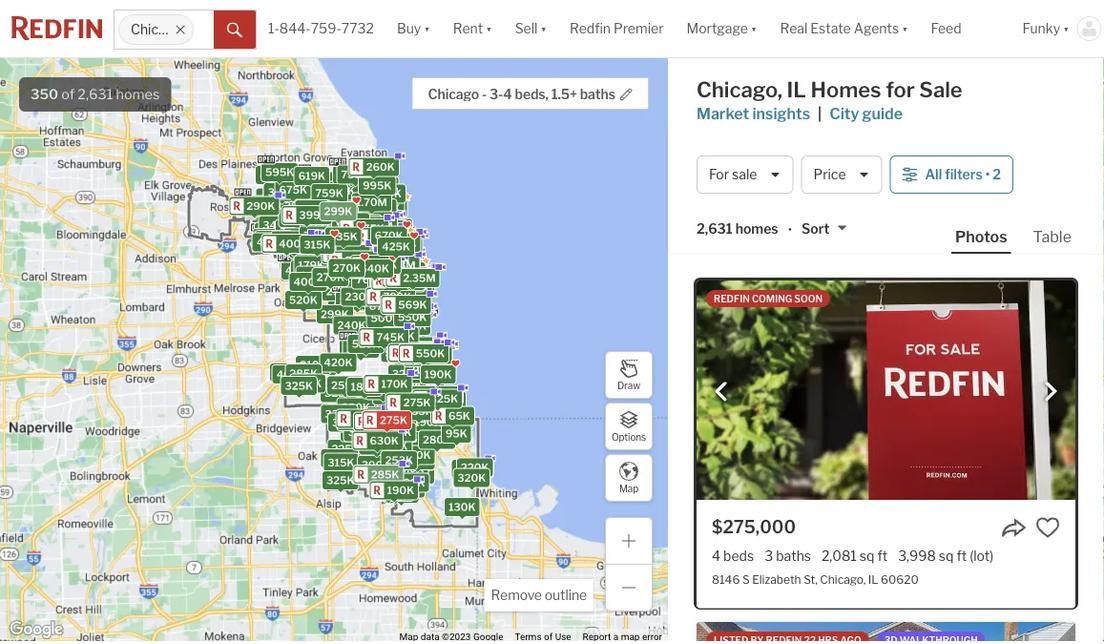 Task type: vqa. For each thing, say whether or not it's contained in the screenshot.
PRICE
yes



Task type: describe. For each thing, give the bounding box(es) containing it.
2.70m
[[391, 272, 424, 284]]

1 horizontal spatial baths
[[776, 548, 811, 564]]

270k down 710k
[[333, 262, 361, 274]]

530k
[[277, 233, 306, 245]]

750k up 759k
[[341, 168, 370, 181]]

1 vertical spatial il
[[869, 573, 879, 587]]

google image
[[5, 618, 68, 642]]

240k up 44.9k
[[403, 449, 431, 461]]

coming
[[752, 293, 793, 305]]

homes inside 2,631 homes •
[[736, 221, 779, 237]]

photo of 8034 s california ave, chicago, il 60652 image
[[697, 622, 1076, 642]]

0 vertical spatial 950k
[[339, 231, 368, 243]]

500k up 295k
[[308, 269, 338, 282]]

1 vertical spatial 190k
[[414, 416, 442, 428]]

77.5k
[[401, 469, 431, 481]]

il inside chicago, il homes for sale market insights | city guide
[[787, 77, 807, 103]]

1 horizontal spatial 150k
[[395, 378, 422, 390]]

500k up 685k
[[379, 222, 409, 234]]

redfin coming soon
[[714, 293, 823, 305]]

2 vertical spatial 599k
[[417, 368, 445, 380]]

485k
[[392, 260, 421, 273]]

sell ▾ button
[[504, 0, 558, 57]]

all filters • 2
[[926, 166, 1002, 183]]

1.03m
[[384, 259, 416, 271]]

sq for 3,998
[[939, 548, 954, 564]]

300k down 80k
[[424, 428, 453, 441]]

ft for 2,081 sq ft
[[878, 548, 888, 564]]

180k
[[420, 421, 447, 434]]

1.06m
[[346, 201, 378, 213]]

1 vertical spatial 200k
[[317, 266, 346, 279]]

2 vertical spatial 189k
[[398, 477, 425, 489]]

0 horizontal spatial 2,631
[[78, 86, 113, 103]]

1 vertical spatial 699k
[[413, 350, 442, 362]]

0 vertical spatial 2.00m
[[373, 246, 406, 259]]

1.65m
[[371, 250, 403, 263]]

0 vertical spatial 260k
[[366, 161, 395, 173]]

116k
[[390, 412, 415, 424]]

770k
[[351, 273, 379, 285]]

0 vertical spatial 849k
[[368, 259, 397, 271]]

0 vertical spatial 250k
[[313, 284, 341, 297]]

0 vertical spatial 699k
[[397, 271, 426, 283]]

647k
[[367, 219, 396, 231]]

0 vertical spatial 1.25m
[[355, 225, 387, 238]]

2 vertical spatial 395k
[[401, 404, 429, 416]]

253k
[[385, 455, 413, 467]]

450k
[[377, 327, 406, 339]]

0 vertical spatial 599k
[[325, 236, 354, 249]]

179k
[[298, 259, 325, 272]]

69.2k
[[374, 446, 405, 459]]

0 vertical spatial 1.05m
[[361, 220, 393, 233]]

439k
[[257, 236, 285, 249]]

2.35m
[[403, 272, 436, 285]]

1.20m
[[392, 271, 423, 284]]

1 horizontal spatial 3
[[386, 276, 393, 289]]

220k down 95k
[[461, 462, 489, 474]]

79.9k
[[332, 296, 363, 308]]

405k
[[277, 368, 306, 381]]

elizabeth
[[752, 573, 802, 587]]

1 vertical spatial 420k
[[324, 357, 353, 369]]

filters
[[945, 166, 983, 183]]

750k down 890k
[[352, 252, 381, 264]]

3,998
[[898, 548, 936, 564]]

3.30m
[[381, 243, 415, 256]]

0 vertical spatial 545k
[[327, 186, 356, 198]]

0 horizontal spatial 390k
[[286, 239, 315, 251]]

396k
[[397, 404, 426, 416]]

1 horizontal spatial 4
[[712, 548, 721, 564]]

1 vertical spatial 1.25m
[[381, 262, 412, 274]]

0 horizontal spatial 320k
[[332, 463, 361, 475]]

photo of 8146 s elizabeth st, chicago, il 60620 image
[[697, 281, 1076, 500]]

2 vertical spatial 849k
[[372, 300, 401, 312]]

750k up 1.85m
[[388, 237, 417, 249]]

beds,
[[515, 86, 549, 103]]

0 horizontal spatial 725k
[[332, 232, 360, 245]]

215k
[[409, 363, 435, 376]]

options button
[[605, 403, 653, 451]]

rent
[[453, 20, 483, 37]]

feed
[[931, 20, 962, 37]]

270k up the 100k
[[401, 441, 429, 453]]

729k
[[421, 349, 448, 361]]

500k up '450k' on the bottom left of page
[[371, 312, 400, 325]]

▾ for mortgage ▾
[[751, 20, 757, 37]]

1 horizontal spatial chicago,
[[820, 573, 866, 587]]

330k up 258k
[[342, 401, 370, 414]]

0 horizontal spatial 580k
[[295, 264, 324, 276]]

▾ inside the real estate agents ▾ link
[[902, 20, 908, 37]]

1.85m
[[381, 251, 412, 263]]

chicago - 3-4 beds, 1.5+ baths
[[428, 86, 616, 103]]

submit search image
[[227, 23, 242, 38]]

300k down "770k"
[[349, 288, 379, 300]]

1 horizontal spatial 390k
[[362, 459, 391, 472]]

630k
[[370, 435, 399, 447]]

2 vertical spatial 315k
[[328, 457, 355, 469]]

1 vertical spatial 260k
[[440, 414, 469, 426]]

330k left 49k
[[325, 408, 354, 420]]

1.30m
[[367, 263, 398, 275]]

2 horizontal spatial 200k
[[356, 464, 385, 477]]

buy ▾ button
[[397, 0, 430, 57]]

81k
[[379, 485, 399, 498]]

389k
[[325, 209, 354, 221]]

1 vertical spatial 375k
[[294, 378, 322, 390]]

1 vertical spatial 185k
[[388, 488, 415, 500]]

1 vertical spatial 290k
[[395, 416, 424, 429]]

74.9k
[[377, 390, 408, 402]]

359k
[[397, 442, 425, 454]]

baths inside button
[[580, 86, 616, 103]]

675k up '230k'
[[350, 275, 378, 287]]

1.75m
[[394, 273, 425, 285]]

0 vertical spatial 310k
[[294, 243, 321, 255]]

• for filters
[[986, 166, 990, 183]]

2 vertical spatial 480k
[[399, 352, 428, 365]]

270k up 295k
[[317, 271, 345, 284]]

buy
[[397, 20, 421, 37]]

0 horizontal spatial 199k
[[300, 286, 327, 298]]

510k
[[402, 279, 429, 291]]

890k
[[359, 239, 388, 252]]

1 vertical spatial 595k
[[280, 223, 309, 235]]

1 vertical spatial 170k
[[397, 396, 424, 409]]

funky ▾
[[1023, 20, 1070, 37]]

1 vertical spatial 650k
[[359, 229, 388, 241]]

799k
[[383, 291, 412, 303]]

for sale
[[709, 166, 757, 183]]

570k up 1.06m
[[343, 178, 371, 190]]

mortgage ▾ button
[[687, 0, 757, 57]]

for
[[709, 166, 729, 183]]

remove
[[491, 588, 542, 604]]

0 vertical spatial 640k
[[283, 212, 312, 224]]

1 vertical spatial 1.10m
[[356, 267, 386, 279]]

675k up 415k
[[279, 184, 307, 196]]

for
[[886, 77, 915, 103]]

750k down 819k
[[304, 229, 332, 242]]

100k
[[404, 454, 431, 467]]

feed button
[[920, 0, 1012, 57]]

for sale button
[[697, 156, 794, 194]]

0 vertical spatial 340k
[[308, 205, 337, 218]]

1 vertical spatial 299k
[[321, 308, 349, 321]]

sq for 2,081
[[860, 548, 875, 564]]

1 vertical spatial 225k
[[332, 443, 360, 456]]

570k down 1.01m
[[390, 303, 419, 315]]

0 vertical spatial 380k
[[332, 270, 361, 283]]

$275,000
[[712, 517, 796, 538]]

3-
[[490, 86, 503, 103]]

1 vertical spatial 340k
[[263, 219, 292, 231]]

3.50m
[[389, 267, 423, 280]]

favorite button image
[[1036, 516, 1061, 541]]

44.9k
[[393, 463, 424, 475]]

759-
[[311, 20, 342, 37]]

924k
[[335, 251, 364, 264]]

1 vertical spatial 849k
[[348, 287, 377, 299]]

chicago for chicago - 3-4 beds, 1.5+ baths
[[428, 86, 479, 103]]

455k
[[257, 232, 286, 244]]

draw
[[618, 380, 641, 392]]

525k up the 560k
[[349, 218, 378, 231]]

next button image
[[1042, 382, 1061, 401]]

265k
[[397, 433, 425, 445]]

1 vertical spatial 520k
[[289, 294, 318, 306]]

1 horizontal spatial 259k
[[404, 390, 432, 402]]

1 vertical spatial 199k
[[390, 438, 417, 450]]

140k
[[376, 426, 403, 438]]

175k
[[433, 389, 459, 402]]

240k up 630k
[[362, 416, 391, 429]]

▾ for sell ▾
[[541, 20, 547, 37]]

240k up 529k on the bottom of page
[[337, 320, 366, 332]]

1 horizontal spatial 580k
[[345, 254, 374, 267]]

buy ▾ button
[[386, 0, 442, 57]]

1 vertical spatial 625k
[[397, 271, 425, 283]]

guide
[[863, 104, 903, 123]]

255k
[[406, 347, 434, 359]]

844-
[[280, 20, 311, 37]]

▾ for rent ▾
[[486, 20, 492, 37]]

0 horizontal spatial 200k
[[241, 201, 270, 214]]

4 inside button
[[503, 86, 512, 103]]

1 horizontal spatial 475k
[[327, 185, 355, 197]]

300k down "79.9k"
[[303, 360, 333, 372]]

1 vertical spatial 545k
[[344, 270, 373, 283]]

614k
[[287, 192, 314, 204]]

500k up 1.70m at the top left of page
[[366, 180, 395, 192]]

0 vertical spatial 420k
[[316, 210, 344, 222]]

0 vertical spatial 189k
[[386, 413, 413, 426]]

2 horizontal spatial 3
[[765, 548, 773, 564]]

0 horizontal spatial 475k
[[279, 196, 307, 208]]

0 vertical spatial 290k
[[247, 200, 275, 212]]

outline
[[545, 588, 587, 604]]

0 horizontal spatial 150k
[[344, 341, 371, 354]]

329k
[[455, 464, 483, 477]]

0 vertical spatial 170k
[[381, 378, 408, 390]]

49k
[[365, 396, 387, 408]]

mortgage ▾ button
[[675, 0, 769, 57]]

sell ▾
[[515, 20, 547, 37]]

price
[[814, 166, 846, 183]]

675k up '450k' on the bottom left of page
[[369, 300, 397, 313]]

769k
[[356, 274, 384, 286]]

photos button
[[952, 226, 1030, 254]]

all filters • 2 button
[[890, 156, 1014, 194]]

0 vertical spatial 480k
[[260, 169, 289, 181]]

• for homes
[[788, 222, 792, 238]]

270k up 759k
[[337, 168, 365, 181]]

0 horizontal spatial homes
[[116, 86, 160, 103]]

95k
[[446, 428, 468, 440]]

2 vertical spatial 650k
[[361, 265, 390, 277]]

529k
[[352, 338, 380, 351]]

2 vertical spatial 130k
[[449, 501, 476, 514]]

map
[[619, 483, 639, 495]]

525k down 1.06m
[[329, 214, 357, 227]]

0 vertical spatial 130k
[[399, 404, 426, 416]]

1 vertical spatial 315k
[[390, 400, 417, 413]]

previous button image
[[712, 382, 731, 401]]



Task type: locate. For each thing, give the bounding box(es) containing it.
0 horizontal spatial 599k
[[325, 236, 354, 249]]

1 horizontal spatial 185k
[[388, 488, 415, 500]]

2,631 right of
[[78, 86, 113, 103]]

260k
[[366, 161, 395, 173], [440, 414, 469, 426], [374, 472, 403, 484]]

1 horizontal spatial 2,631
[[697, 221, 733, 237]]

599k down 279k on the bottom of the page
[[417, 368, 445, 380]]

170k up '217k'
[[381, 378, 408, 390]]

595k up 345k
[[265, 166, 294, 179]]

▾ inside buy ▾ dropdown button
[[424, 20, 430, 37]]

725k up 710k
[[332, 232, 360, 245]]

240k down 345k
[[242, 199, 271, 212]]

3 units
[[386, 276, 421, 289], [365, 280, 400, 292]]

340k up 455k
[[263, 219, 292, 231]]

map region
[[0, 0, 712, 642]]

0 horizontal spatial 3
[[365, 280, 372, 292]]

sale
[[920, 77, 963, 103]]

217k
[[381, 391, 407, 404]]

290k down 339k
[[379, 440, 408, 453]]

225k up 630k
[[367, 420, 394, 432]]

745k
[[377, 331, 405, 344]]

730k
[[376, 246, 404, 258]]

225k up 445k
[[332, 443, 360, 456]]

2 vertical spatial 375k
[[370, 449, 398, 461]]

1 vertical spatial 395k
[[300, 269, 329, 282]]

favorite button checkbox
[[1036, 516, 1061, 541]]

299k
[[324, 205, 353, 218], [321, 308, 349, 321]]

534k
[[372, 203, 400, 215]]

4
[[503, 86, 512, 103], [712, 548, 721, 564]]

230k
[[345, 291, 374, 303]]

570k up 799k
[[377, 277, 405, 289]]

2 vertical spatial 625k
[[405, 346, 433, 358]]

redfin premier
[[570, 20, 664, 37]]

homes right of
[[116, 86, 160, 103]]

228k
[[380, 440, 408, 452]]

295k
[[326, 285, 354, 298]]

200k
[[241, 201, 270, 214], [317, 266, 346, 279], [356, 464, 385, 477]]

2 horizontal spatial 580k
[[385, 347, 414, 359]]

1 horizontal spatial 520k
[[289, 294, 318, 306]]

220k left 140k
[[344, 426, 373, 439]]

3,998 sq ft (lot)
[[898, 548, 994, 564]]

240k up 415k
[[268, 184, 296, 197]]

chicago, up 'market'
[[697, 77, 783, 103]]

475k up 389k
[[327, 185, 355, 197]]

290k down 345k
[[247, 200, 275, 212]]

1 vertical spatial homes
[[736, 221, 779, 237]]

1.05m
[[361, 220, 393, 233], [415, 358, 446, 370]]

redfin
[[570, 20, 611, 37]]

chicago left '-'
[[428, 86, 479, 103]]

7732
[[342, 20, 374, 37]]

1.00m
[[357, 256, 389, 269]]

1 vertical spatial 640k
[[360, 263, 389, 275]]

2 vertical spatial 595k
[[398, 320, 427, 332]]

130k up 81k
[[376, 472, 403, 484]]

390k down 69.2k
[[362, 459, 391, 472]]

1 horizontal spatial 640k
[[360, 263, 389, 275]]

chicago, inside chicago, il homes for sale market insights | city guide
[[697, 77, 783, 103]]

6 ▾ from the left
[[1064, 20, 1070, 37]]

570k up 685k
[[375, 223, 404, 236]]

baths right 1.5+
[[580, 86, 616, 103]]

sq right 2,081
[[860, 548, 875, 564]]

▾ for buy ▾
[[424, 20, 430, 37]]

0 horizontal spatial chicago,
[[697, 77, 783, 103]]

680k
[[369, 262, 398, 275]]

• right filters
[[986, 166, 990, 183]]

260k up 95k
[[440, 414, 469, 426]]

0 horizontal spatial 4
[[503, 86, 512, 103]]

1 vertical spatial 130k
[[376, 472, 403, 484]]

remove chicago image
[[175, 24, 186, 35]]

200k down 69.2k
[[356, 464, 385, 477]]

184k
[[462, 463, 489, 475]]

ft left (lot) at the right of page
[[957, 548, 967, 564]]

baths
[[580, 86, 616, 103], [776, 548, 811, 564]]

0 horizontal spatial sq
[[860, 548, 875, 564]]

1 sq from the left
[[860, 548, 875, 564]]

0 vertical spatial 150k
[[344, 341, 371, 354]]

▾ inside rent ▾ dropdown button
[[486, 20, 492, 37]]

chicago, down 2,081
[[820, 573, 866, 587]]

1 vertical spatial 4
[[712, 548, 721, 564]]

189k up 339k
[[386, 413, 413, 426]]

2,081 sq ft
[[822, 548, 888, 564]]

|
[[818, 104, 822, 123]]

670k
[[375, 230, 404, 242]]

570k
[[343, 178, 371, 190], [375, 223, 404, 236], [377, 277, 405, 289], [390, 303, 419, 315]]

0 vertical spatial 390k
[[286, 239, 315, 251]]

• inside 2,631 homes •
[[788, 222, 792, 238]]

1.25m
[[355, 225, 387, 238], [381, 262, 412, 274]]

3 down 680k at the top left of the page
[[386, 276, 393, 289]]

190k down 77.5k
[[387, 485, 414, 497]]

city
[[830, 104, 859, 123]]

3.95m
[[391, 271, 425, 283]]

real
[[780, 20, 808, 37]]

240k down 95k
[[460, 462, 489, 475]]

2 sq from the left
[[939, 548, 954, 564]]

2 horizontal spatial 475k
[[363, 439, 391, 452]]

1 horizontal spatial ft
[[957, 548, 967, 564]]

549k
[[324, 212, 353, 224]]

395k right '289k'
[[287, 232, 316, 244]]

real estate agents ▾
[[780, 20, 908, 37]]

0 horizontal spatial 380k
[[274, 367, 303, 379]]

200k up 295k
[[317, 266, 346, 279]]

0 vertical spatial 199k
[[300, 286, 327, 298]]

420k
[[316, 210, 344, 222], [324, 357, 353, 369]]

260k up the 499k
[[366, 161, 395, 173]]

420k up 535k
[[316, 210, 344, 222]]

545k up 389k
[[327, 186, 356, 198]]

1 vertical spatial 1.05m
[[415, 358, 446, 370]]

399k
[[284, 200, 313, 213], [299, 209, 328, 221], [394, 268, 422, 280]]

240k up 140k
[[371, 411, 399, 423]]

st,
[[804, 573, 818, 587]]

0 horizontal spatial il
[[787, 77, 807, 103]]

520k down 409k
[[289, 294, 318, 306]]

market
[[697, 104, 750, 123]]

580k down 745k
[[385, 347, 414, 359]]

220k down the 155k
[[362, 425, 391, 438]]

il left 60620
[[869, 573, 879, 587]]

0 vertical spatial 190k
[[425, 368, 452, 381]]

buy ▾
[[397, 20, 430, 37]]

425k
[[382, 241, 410, 253], [336, 246, 364, 258], [344, 274, 372, 287]]

0 vertical spatial il
[[787, 77, 807, 103]]

330k
[[342, 401, 370, 414], [325, 408, 354, 420]]

0 vertical spatial 299k
[[324, 205, 353, 218]]

0 vertical spatial 1.10m
[[363, 222, 393, 234]]

1 ft from the left
[[878, 548, 888, 564]]

2
[[993, 166, 1002, 183], [368, 203, 375, 215], [363, 236, 370, 248], [351, 278, 357, 291], [365, 280, 372, 292], [340, 295, 346, 307], [373, 309, 379, 321]]

395k up 295k
[[300, 269, 329, 282]]

4 left beds
[[712, 548, 721, 564]]

2 ▾ from the left
[[486, 20, 492, 37]]

1.01m
[[398, 280, 428, 292]]

2,081
[[822, 548, 857, 564]]

0 vertical spatial chicago,
[[697, 77, 783, 103]]

rent ▾
[[453, 20, 492, 37]]

1.90m
[[387, 240, 419, 253]]

ft
[[878, 548, 888, 564], [957, 548, 967, 564]]

2 vertical spatial 225k
[[382, 486, 409, 498]]

335k
[[284, 204, 313, 216], [329, 231, 358, 243], [405, 405, 433, 418], [409, 410, 438, 422]]

519k
[[281, 238, 308, 251]]

445k
[[330, 462, 359, 475]]

460k
[[408, 365, 438, 377]]

ft for 3,998 sq ft (lot)
[[957, 548, 967, 564]]

sq
[[860, 548, 875, 564], [939, 548, 954, 564]]

1.50m
[[369, 234, 401, 246], [380, 240, 412, 252], [390, 266, 422, 278], [389, 275, 421, 287], [391, 276, 423, 288]]

2,631 inside 2,631 homes •
[[697, 221, 733, 237]]

259k up 396k
[[404, 390, 432, 402]]

695k
[[391, 262, 419, 274]]

0 vertical spatial 395k
[[287, 232, 316, 244]]

0 horizontal spatial 250k
[[313, 284, 341, 297]]

2 units
[[368, 203, 404, 215], [363, 236, 398, 248], [351, 278, 386, 291], [365, 280, 400, 292], [340, 295, 375, 307], [373, 309, 408, 321]]

260k up 81k
[[374, 472, 403, 484]]

None search field
[[194, 11, 214, 49]]

4 right '-'
[[503, 86, 512, 103]]

550k
[[333, 185, 362, 197], [313, 224, 342, 236], [389, 274, 418, 286], [398, 311, 427, 324], [416, 347, 445, 360]]

1 horizontal spatial sq
[[939, 548, 954, 564]]

0 horizontal spatial chicago
[[131, 21, 182, 38]]

290k down 396k
[[395, 416, 424, 429]]

0 vertical spatial 375k
[[316, 237, 344, 249]]

1.10m
[[363, 222, 393, 234], [356, 267, 386, 279]]

remove outline
[[491, 588, 587, 604]]

675k up 409k
[[312, 249, 340, 261]]

300k up 265k
[[403, 419, 432, 431]]

▾ inside mortgage ▾ dropdown button
[[751, 20, 757, 37]]

2 vertical spatial 190k
[[387, 485, 414, 497]]

650k
[[364, 202, 393, 215], [359, 229, 388, 241], [361, 265, 390, 277]]

3 up elizabeth at right
[[765, 548, 773, 564]]

insights
[[753, 104, 811, 123]]

mortgage ▾
[[687, 20, 757, 37]]

1 horizontal spatial 599k
[[375, 275, 404, 288]]

259k down 529k on the bottom of page
[[331, 379, 360, 392]]

baths up elizabeth at right
[[776, 548, 811, 564]]

189k down 44.9k
[[398, 477, 425, 489]]

chicago, il homes for sale market insights | city guide
[[697, 77, 963, 123]]

0 vertical spatial 595k
[[265, 166, 294, 179]]

185k up 49k
[[351, 381, 378, 394]]

750k
[[341, 168, 370, 181], [304, 229, 332, 242], [388, 237, 417, 249], [352, 252, 381, 264]]

▾ right buy
[[424, 20, 430, 37]]

1 horizontal spatial 199k
[[390, 438, 417, 450]]

table
[[1033, 227, 1072, 246]]

80k
[[426, 408, 448, 421]]

580k up "770k"
[[345, 254, 374, 267]]

1 horizontal spatial 250k
[[457, 464, 485, 476]]

675k
[[279, 184, 307, 196], [312, 249, 340, 261], [350, 275, 378, 287], [369, 300, 397, 313]]

475k down 140k
[[363, 439, 391, 452]]

289k
[[259, 234, 287, 247]]

950k up 639k
[[375, 298, 404, 311]]

▾ for funky ▾
[[1064, 20, 1070, 37]]

▾ right funky
[[1064, 20, 1070, 37]]

0 horizontal spatial 185k
[[351, 381, 378, 394]]

5 ▾ from the left
[[902, 20, 908, 37]]

395k up 263k
[[401, 404, 429, 416]]

draw button
[[605, 351, 653, 399]]

beds
[[724, 548, 754, 564]]

8146
[[712, 573, 740, 587]]

0 vertical spatial 225k
[[367, 420, 394, 432]]

0 vertical spatial baths
[[580, 86, 616, 103]]

▾ right rent
[[486, 20, 492, 37]]

0 vertical spatial 284k
[[410, 397, 439, 409]]

150k down 460k
[[395, 378, 422, 390]]

189k up 253k
[[392, 438, 419, 450]]

599k down 680k at the top left of the page
[[375, 275, 404, 288]]

2 vertical spatial 260k
[[374, 472, 403, 484]]

sq right 3,998
[[939, 548, 954, 564]]

▾ inside sell ▾ dropdown button
[[541, 20, 547, 37]]

chicago inside button
[[428, 86, 479, 103]]

299k down "79.9k"
[[321, 308, 349, 321]]

1 vertical spatial 284k
[[402, 455, 430, 467]]

2,631 homes •
[[697, 221, 792, 238]]

1 vertical spatial 380k
[[274, 367, 303, 379]]

▾ right agents
[[902, 20, 908, 37]]

of
[[61, 86, 75, 103]]

1 vertical spatial 995k
[[374, 256, 403, 268]]

1 vertical spatial 725k
[[377, 278, 404, 291]]

1 vertical spatial 310k
[[300, 359, 327, 371]]

0 vertical spatial 650k
[[364, 202, 393, 215]]

3 down 1.30m
[[365, 280, 372, 292]]

225k
[[367, 420, 394, 432], [332, 443, 360, 456], [382, 486, 409, 498]]

710k
[[339, 248, 366, 260]]

1 horizontal spatial 1.05m
[[415, 358, 446, 370]]

475k down 850k
[[279, 196, 307, 208]]

0 horizontal spatial 259k
[[331, 379, 360, 392]]

0 horizontal spatial 640k
[[283, 212, 312, 224]]

1 ▾ from the left
[[424, 20, 430, 37]]

chicago for chicago
[[131, 21, 182, 38]]

200k down 345k
[[241, 201, 270, 214]]

1 horizontal spatial 725k
[[377, 278, 404, 291]]

310k
[[294, 243, 321, 255], [300, 359, 327, 371]]

595k up 519k
[[280, 223, 309, 235]]

545k down 800k
[[344, 270, 373, 283]]

170k
[[381, 378, 408, 390], [397, 396, 424, 409]]

3 ▾ from the left
[[541, 20, 547, 37]]

1 vertical spatial 950k
[[375, 298, 404, 311]]

300k down the 155k
[[348, 426, 377, 439]]

▾ right the sell
[[541, 20, 547, 37]]

0 vertical spatial chicago
[[131, 21, 182, 38]]

300k down 49k
[[341, 415, 370, 427]]

1 vertical spatial 150k
[[395, 378, 422, 390]]

350
[[31, 86, 58, 103]]

390k up the 179k
[[286, 239, 315, 251]]

520k down 415k
[[259, 226, 287, 238]]

340k
[[308, 205, 337, 218], [263, 219, 292, 231]]

599k up 924k
[[325, 236, 354, 249]]

1-844-759-7732
[[268, 20, 374, 37]]

market insights link
[[668, 102, 811, 125]]

0 vertical spatial 315k
[[304, 239, 331, 251]]

agents
[[854, 20, 899, 37]]

0 vertical spatial 725k
[[332, 232, 360, 245]]

299k down 759k
[[324, 205, 353, 218]]

4 ▾ from the left
[[751, 20, 757, 37]]

1 vertical spatial 2,631
[[697, 221, 733, 237]]

1 horizontal spatial 200k
[[317, 266, 346, 279]]

0 vertical spatial 520k
[[259, 226, 287, 238]]

2 ft from the left
[[957, 548, 967, 564]]

1 horizontal spatial 320k
[[458, 472, 486, 485]]

250k down 409k
[[313, 284, 341, 297]]

284k up 77.5k
[[402, 455, 430, 467]]

0 vertical spatial •
[[986, 166, 990, 183]]

1 vertical spatial •
[[788, 222, 792, 238]]

1 vertical spatial 2.00m
[[397, 280, 430, 293]]

• inside button
[[986, 166, 990, 183]]

ft up 60620
[[878, 548, 888, 564]]

145k
[[441, 412, 468, 425]]

1 vertical spatial chicago
[[428, 86, 479, 103]]

1.5+
[[551, 86, 577, 103]]

0 horizontal spatial 340k
[[263, 219, 292, 231]]

2 horizontal spatial 599k
[[417, 368, 445, 380]]

▾ right mortgage
[[751, 20, 757, 37]]

2 inside all filters • 2 button
[[993, 166, 1002, 183]]

725k up 799k
[[377, 278, 404, 291]]



